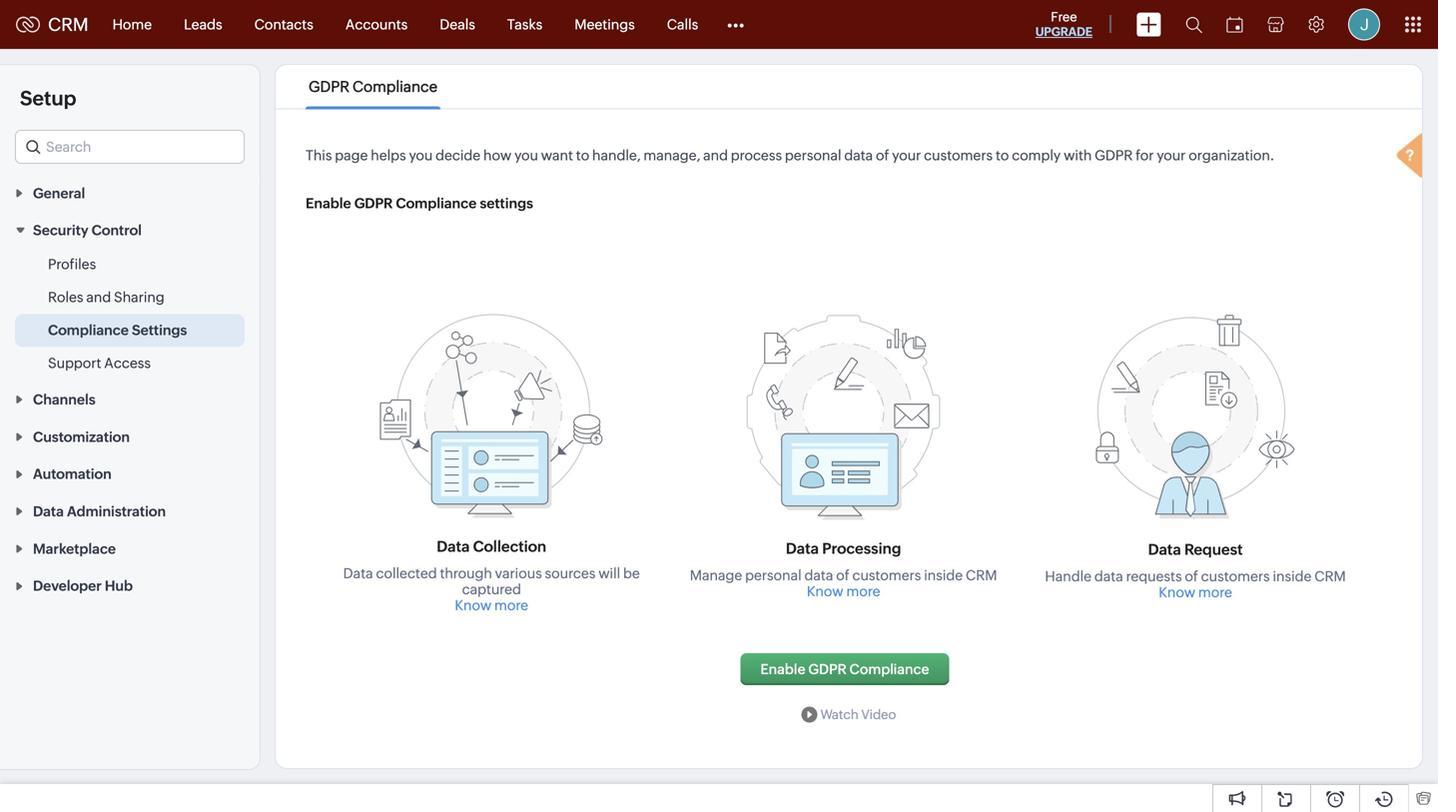 Task type: vqa. For each thing, say whether or not it's contained in the screenshot.
be on the bottom of page
yes



Task type: describe. For each thing, give the bounding box(es) containing it.
hub
[[105, 578, 133, 594]]

gdpr up this
[[309, 78, 350, 95]]

data administration
[[33, 504, 166, 520]]

requests
[[1127, 569, 1183, 585]]

enable gdpr compliance settings
[[306, 195, 533, 211]]

inside for request
[[1273, 569, 1312, 585]]

data request handle data requests of customers inside crm know more
[[1046, 541, 1347, 600]]

various
[[495, 566, 542, 582]]

enable gdpr compliance button
[[741, 653, 950, 685]]

compliance settings link
[[48, 320, 187, 340]]

decide
[[436, 147, 481, 163]]

search image
[[1186, 16, 1203, 33]]

collected
[[376, 566, 437, 582]]

manage
[[690, 568, 743, 584]]

crm for data processing
[[966, 568, 998, 584]]

security control
[[33, 222, 142, 238]]

how
[[484, 147, 512, 163]]

data for request
[[1149, 541, 1182, 559]]

support access
[[48, 355, 151, 371]]

data inside the data processing manage personal data of customers inside crm know more
[[805, 568, 834, 584]]

know inside the data collection data collected through various sources will be captured know more
[[455, 597, 492, 613]]

roles
[[48, 289, 83, 305]]

data for processing
[[786, 540, 819, 558]]

1 horizontal spatial of
[[876, 147, 890, 163]]

2 your from the left
[[1157, 147, 1186, 163]]

create menu element
[[1125, 0, 1174, 48]]

marketplace
[[33, 541, 116, 557]]

contacts link
[[238, 0, 330, 48]]

developer hub
[[33, 578, 133, 594]]

security control button
[[0, 211, 260, 248]]

security
[[33, 222, 89, 238]]

automation button
[[0, 455, 260, 492]]

personal inside the data processing manage personal data of customers inside crm know more
[[745, 568, 802, 584]]

2 you from the left
[[515, 147, 538, 163]]

sharing
[[114, 289, 165, 305]]

profile image
[[1349, 8, 1381, 40]]

support access link
[[48, 353, 151, 373]]

meetings
[[575, 16, 635, 32]]

calls link
[[651, 0, 715, 48]]

data inside the data request handle data requests of customers inside crm know more
[[1095, 569, 1124, 585]]

developer
[[33, 578, 102, 594]]

data administration button
[[0, 492, 260, 530]]

enable gdpr compliance
[[761, 661, 930, 677]]

Other Modules field
[[715, 8, 758, 40]]

organization.
[[1189, 147, 1275, 163]]

more inside the data collection data collected through various sources will be captured know more
[[495, 597, 529, 613]]

helps
[[371, 147, 406, 163]]

this
[[306, 147, 332, 163]]

more for request
[[1199, 585, 1233, 600]]

general button
[[0, 174, 260, 211]]

watch video
[[821, 707, 897, 722]]

setup
[[20, 87, 76, 110]]

accounts
[[346, 16, 408, 32]]

developer hub button
[[0, 567, 260, 604]]

gdpr compliance
[[309, 78, 438, 95]]

logo image
[[16, 16, 40, 32]]

upgrade
[[1036, 25, 1093, 38]]

compliance down decide
[[396, 195, 477, 211]]

leads
[[184, 16, 222, 32]]

automation
[[33, 466, 112, 482]]

gdpr left for
[[1095, 147, 1133, 163]]

gdpr down 'helps'
[[354, 195, 393, 211]]

0 vertical spatial personal
[[785, 147, 842, 163]]

create menu image
[[1137, 12, 1162, 36]]

1 you from the left
[[409, 147, 433, 163]]

handle
[[1046, 569, 1092, 585]]

accounts link
[[330, 0, 424, 48]]

1 your from the left
[[893, 147, 922, 163]]

manage,
[[644, 147, 701, 163]]

comply
[[1012, 147, 1061, 163]]

marketplace button
[[0, 530, 260, 567]]

processing
[[823, 540, 902, 558]]

channels button
[[0, 380, 260, 418]]

calendar image
[[1227, 16, 1244, 32]]

compliance inside "enable gdpr compliance" button
[[850, 661, 930, 677]]

crm link
[[16, 14, 89, 35]]

video
[[862, 707, 897, 722]]

calls
[[667, 16, 699, 32]]

0 horizontal spatial crm
[[48, 14, 89, 35]]

this page helps you decide how you want to handle, manage, and process personal data of your customers to comply with gdpr for your organization.
[[306, 147, 1275, 163]]

want
[[541, 147, 573, 163]]

gdpr compliance link
[[306, 78, 441, 95]]

with
[[1064, 147, 1092, 163]]



Task type: locate. For each thing, give the bounding box(es) containing it.
of inside the data request handle data requests of customers inside crm know more
[[1185, 569, 1199, 585]]

1 horizontal spatial inside
[[1273, 569, 1312, 585]]

meetings link
[[559, 0, 651, 48]]

to left comply
[[996, 147, 1010, 163]]

compliance inside compliance settings link
[[48, 322, 129, 338]]

crm
[[48, 14, 89, 35], [966, 568, 998, 584], [1315, 569, 1347, 585]]

know
[[807, 584, 844, 599], [1159, 585, 1196, 600], [455, 597, 492, 613]]

access
[[104, 355, 151, 371]]

leads link
[[168, 0, 238, 48]]

control
[[92, 222, 142, 238]]

crm for data request
[[1315, 569, 1347, 585]]

0 horizontal spatial know
[[455, 597, 492, 613]]

know inside the data request handle data requests of customers inside crm know more
[[1159, 585, 1196, 600]]

know down processing
[[807, 584, 844, 599]]

administration
[[67, 504, 166, 520]]

more inside the data processing manage personal data of customers inside crm know more
[[847, 584, 881, 599]]

request
[[1185, 541, 1244, 559]]

help image
[[1393, 130, 1433, 185]]

customers inside the data processing manage personal data of customers inside crm know more
[[853, 568, 922, 584]]

2 horizontal spatial data
[[1095, 569, 1124, 585]]

gdpr up watch
[[809, 661, 847, 677]]

more down processing
[[847, 584, 881, 599]]

know for request
[[1159, 585, 1196, 600]]

1 vertical spatial and
[[86, 289, 111, 305]]

free upgrade
[[1036, 9, 1093, 38]]

0 horizontal spatial of
[[836, 568, 850, 584]]

0 vertical spatial and
[[704, 147, 728, 163]]

enable
[[306, 195, 351, 211], [761, 661, 806, 677]]

crm inside the data processing manage personal data of customers inside crm know more
[[966, 568, 998, 584]]

2 to from the left
[[996, 147, 1010, 163]]

2 horizontal spatial of
[[1185, 569, 1199, 585]]

collection
[[473, 538, 547, 556]]

you
[[409, 147, 433, 163], [515, 147, 538, 163]]

to right want
[[576, 147, 590, 163]]

tasks
[[507, 16, 543, 32]]

inside
[[924, 568, 963, 584], [1273, 569, 1312, 585]]

data for collection
[[437, 538, 470, 556]]

home link
[[97, 0, 168, 48]]

and inside the security control region
[[86, 289, 111, 305]]

2 horizontal spatial customers
[[1202, 569, 1271, 585]]

more inside the data request handle data requests of customers inside crm know more
[[1199, 585, 1233, 600]]

0 horizontal spatial to
[[576, 147, 590, 163]]

know down through
[[455, 597, 492, 613]]

more down various
[[495, 597, 529, 613]]

0 horizontal spatial data
[[805, 568, 834, 584]]

free
[[1051, 9, 1078, 24]]

tasks link
[[491, 0, 559, 48]]

data inside the data processing manage personal data of customers inside crm know more
[[786, 540, 819, 558]]

0 horizontal spatial your
[[893, 147, 922, 163]]

inside inside the data processing manage personal data of customers inside crm know more
[[924, 568, 963, 584]]

customization
[[33, 429, 130, 445]]

1 horizontal spatial and
[[704, 147, 728, 163]]

profiles link
[[48, 254, 96, 274]]

data
[[845, 147, 873, 163], [805, 568, 834, 584], [1095, 569, 1124, 585]]

enable for enable gdpr compliance
[[761, 661, 806, 677]]

watch
[[821, 707, 859, 722]]

2 horizontal spatial know
[[1159, 585, 1196, 600]]

1 horizontal spatial data
[[845, 147, 873, 163]]

know inside the data processing manage personal data of customers inside crm know more
[[807, 584, 844, 599]]

general
[[33, 185, 85, 201]]

gdpr inside "enable gdpr compliance" button
[[809, 661, 847, 677]]

and
[[704, 147, 728, 163], [86, 289, 111, 305]]

data inside the data request handle data requests of customers inside crm know more
[[1149, 541, 1182, 559]]

contacts
[[254, 16, 314, 32]]

customization button
[[0, 418, 260, 455]]

data down automation
[[33, 504, 64, 520]]

profile element
[[1337, 0, 1393, 48]]

settings
[[480, 195, 533, 211]]

2 horizontal spatial more
[[1199, 585, 1233, 600]]

data collection data collected through various sources will be captured know more
[[343, 538, 640, 613]]

0 horizontal spatial more
[[495, 597, 529, 613]]

inside inside the data request handle data requests of customers inside crm know more
[[1273, 569, 1312, 585]]

more down request
[[1199, 585, 1233, 600]]

search element
[[1174, 0, 1215, 49]]

know for processing
[[807, 584, 844, 599]]

1 vertical spatial enable
[[761, 661, 806, 677]]

process
[[731, 147, 782, 163]]

data
[[33, 504, 64, 520], [437, 538, 470, 556], [786, 540, 819, 558], [1149, 541, 1182, 559], [343, 566, 373, 582]]

deals link
[[424, 0, 491, 48]]

for
[[1136, 147, 1155, 163]]

gdpr
[[309, 78, 350, 95], [1095, 147, 1133, 163], [354, 195, 393, 211], [809, 661, 847, 677]]

and right "roles"
[[86, 289, 111, 305]]

of for data processing
[[836, 568, 850, 584]]

0 horizontal spatial and
[[86, 289, 111, 305]]

data processing manage personal data of customers inside crm know more
[[690, 540, 998, 599]]

data for administration
[[33, 504, 64, 520]]

channels
[[33, 392, 96, 408]]

more for processing
[[847, 584, 881, 599]]

customers left comply
[[924, 147, 993, 163]]

page
[[335, 147, 368, 163]]

1 vertical spatial personal
[[745, 568, 802, 584]]

compliance settings
[[48, 322, 187, 338]]

1 horizontal spatial more
[[847, 584, 881, 599]]

of
[[876, 147, 890, 163], [836, 568, 850, 584], [1185, 569, 1199, 585]]

personal right process
[[785, 147, 842, 163]]

1 horizontal spatial your
[[1157, 147, 1186, 163]]

and left process
[[704, 147, 728, 163]]

customers for data processing
[[853, 568, 922, 584]]

roles and sharing
[[48, 289, 165, 305]]

None field
[[15, 130, 245, 164]]

compliance up support access link
[[48, 322, 129, 338]]

crm inside the data request handle data requests of customers inside crm know more
[[1315, 569, 1347, 585]]

captured
[[462, 582, 521, 597]]

home
[[112, 16, 152, 32]]

2 horizontal spatial crm
[[1315, 569, 1347, 585]]

1 horizontal spatial you
[[515, 147, 538, 163]]

you right 'helps'
[[409, 147, 433, 163]]

compliance down the "accounts"
[[353, 78, 438, 95]]

customers inside the data request handle data requests of customers inside crm know more
[[1202, 569, 1271, 585]]

settings
[[132, 322, 187, 338]]

1 to from the left
[[576, 147, 590, 163]]

0 horizontal spatial enable
[[306, 195, 351, 211]]

deals
[[440, 16, 476, 32]]

data left collected
[[343, 566, 373, 582]]

compliance up 'video'
[[850, 661, 930, 677]]

enable for enable gdpr compliance settings
[[306, 195, 351, 211]]

of inside the data processing manage personal data of customers inside crm know more
[[836, 568, 850, 584]]

data inside dropdown button
[[33, 504, 64, 520]]

support
[[48, 355, 101, 371]]

1 horizontal spatial to
[[996, 147, 1010, 163]]

will
[[599, 566, 621, 582]]

0 vertical spatial enable
[[306, 195, 351, 211]]

1 horizontal spatial customers
[[924, 147, 993, 163]]

handle,
[[593, 147, 641, 163]]

data up through
[[437, 538, 470, 556]]

you right how
[[515, 147, 538, 163]]

personal right manage
[[745, 568, 802, 584]]

data up requests
[[1149, 541, 1182, 559]]

enable inside button
[[761, 661, 806, 677]]

know down request
[[1159, 585, 1196, 600]]

data left processing
[[786, 540, 819, 558]]

profiles
[[48, 256, 96, 272]]

of for data request
[[1185, 569, 1199, 585]]

Search text field
[[16, 131, 244, 163]]

1 horizontal spatial enable
[[761, 661, 806, 677]]

0 horizontal spatial you
[[409, 147, 433, 163]]

to
[[576, 147, 590, 163], [996, 147, 1010, 163]]

customers for data request
[[1202, 569, 1271, 585]]

customers down request
[[1202, 569, 1271, 585]]

roles and sharing link
[[48, 287, 165, 307]]

0 horizontal spatial inside
[[924, 568, 963, 584]]

1 horizontal spatial know
[[807, 584, 844, 599]]

more
[[847, 584, 881, 599], [1199, 585, 1233, 600], [495, 597, 529, 613]]

be
[[623, 566, 640, 582]]

customers down processing
[[853, 568, 922, 584]]

security control region
[[0, 248, 260, 380]]

customers
[[924, 147, 993, 163], [853, 568, 922, 584], [1202, 569, 1271, 585]]

1 horizontal spatial crm
[[966, 568, 998, 584]]

inside for processing
[[924, 568, 963, 584]]

sources
[[545, 566, 596, 582]]

0 horizontal spatial customers
[[853, 568, 922, 584]]

your
[[893, 147, 922, 163], [1157, 147, 1186, 163]]

through
[[440, 566, 492, 582]]



